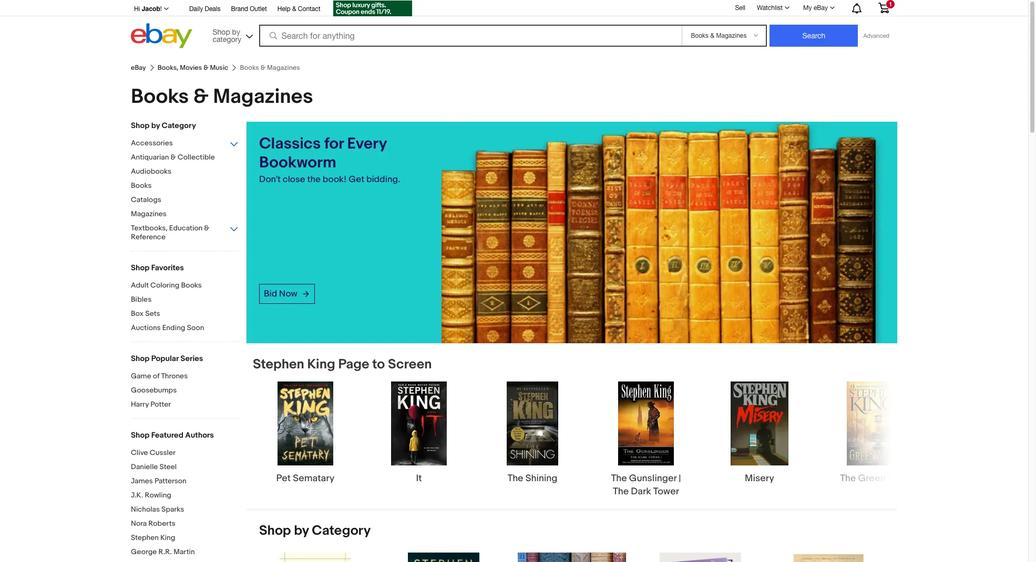 Task type: vqa. For each thing, say whether or not it's contained in the screenshot.
Bids & offers link
no



Task type: locate. For each thing, give the bounding box(es) containing it.
ebay
[[814, 4, 828, 12], [131, 64, 146, 72]]

king up r.r.
[[160, 534, 175, 543]]

1 horizontal spatial ebay
[[814, 4, 828, 12]]

the shining image
[[507, 382, 558, 466]]

shop inside classics for every bookworm main content
[[259, 524, 291, 540]]

0 vertical spatial by
[[232, 28, 240, 36]]

classics
[[259, 135, 321, 153]]

magazines
[[213, 85, 313, 109], [131, 210, 167, 219]]

books
[[131, 85, 189, 109], [131, 181, 152, 190], [181, 281, 202, 290]]

ebay left books,
[[131, 64, 146, 72]]

catalogs link
[[131, 196, 239, 206]]

by down brand
[[232, 28, 240, 36]]

1 horizontal spatial stephen
[[253, 357, 304, 373]]

get the coupon image
[[333, 1, 412, 16]]

by inside shop by category
[[232, 28, 240, 36]]

stephen
[[253, 357, 304, 373], [131, 534, 159, 543]]

book!
[[323, 175, 347, 185]]

auctions
[[131, 324, 161, 333]]

0 vertical spatial king
[[307, 357, 335, 373]]

1 vertical spatial stephen
[[131, 534, 159, 543]]

textbooks, education & reference button
[[131, 224, 239, 243]]

movies
[[180, 64, 202, 72]]

0 horizontal spatial stephen
[[131, 534, 159, 543]]

my
[[803, 4, 812, 12]]

1 horizontal spatial shop by category
[[259, 524, 371, 540]]

help & contact link
[[277, 4, 320, 15]]

goosebumps link
[[131, 386, 239, 396]]

1 vertical spatial by
[[151, 121, 160, 131]]

category
[[162, 121, 196, 131], [312, 524, 371, 540]]

0 vertical spatial shop by category
[[131, 121, 196, 131]]

1
[[889, 1, 892, 7]]

king
[[307, 357, 335, 373], [160, 534, 175, 543]]

shop featured authors
[[131, 431, 214, 441]]

2 horizontal spatial by
[[294, 524, 309, 540]]

featured
[[151, 431, 183, 441]]

the left shining
[[507, 474, 523, 485]]

gunslinger
[[629, 474, 677, 485]]

books up bibles "link"
[[181, 281, 202, 290]]

shop by category button
[[208, 23, 255, 46]]

0 vertical spatial stephen
[[253, 357, 304, 373]]

& inside 'link'
[[292, 5, 296, 13]]

the green mile
[[840, 474, 906, 485]]

soon
[[187, 324, 204, 333]]

antiquarian
[[131, 153, 169, 162]]

shop popular series
[[131, 354, 203, 364]]

get
[[349, 175, 364, 185]]

1 vertical spatial books
[[131, 181, 152, 190]]

auctions ending soon link
[[131, 324, 239, 334]]

1 horizontal spatial category
[[312, 524, 371, 540]]

collectible
[[178, 153, 215, 162]]

hi
[[134, 5, 140, 13]]

by down pet sematary
[[294, 524, 309, 540]]

books, movies & music
[[158, 64, 228, 72]]

sets
[[145, 310, 160, 319]]

shop by category up the accessories
[[131, 121, 196, 131]]

& right help
[[292, 5, 296, 13]]

ebay inside account navigation
[[814, 4, 828, 12]]

classics for every bookworm don't close the book! get bidding.
[[259, 135, 400, 185]]

None submit
[[770, 25, 858, 47]]

j.k.
[[131, 491, 143, 500]]

none submit inside shop by category banner
[[770, 25, 858, 47]]

the gunslinger | the dark tower image
[[618, 382, 674, 466]]

2 vertical spatial by
[[294, 524, 309, 540]]

1 vertical spatial shop by category
[[259, 524, 371, 540]]

help & contact
[[277, 5, 320, 13]]

the
[[507, 474, 523, 485], [611, 474, 627, 485], [840, 474, 856, 485], [613, 487, 629, 499]]

shop for antiquarian & collectible
[[131, 121, 149, 131]]

books up catalogs
[[131, 181, 152, 190]]

& right education
[[204, 224, 209, 233]]

cussler
[[150, 449, 175, 458]]

0 horizontal spatial by
[[151, 121, 160, 131]]

potter
[[150, 401, 171, 409]]

0 vertical spatial category
[[162, 121, 196, 131]]

books & magazines
[[131, 85, 313, 109]]

shop favorites
[[131, 263, 184, 273]]

king left page at the bottom left of the page
[[307, 357, 335, 373]]

1 vertical spatial category
[[312, 524, 371, 540]]

0 horizontal spatial king
[[160, 534, 175, 543]]

by up the accessories
[[151, 121, 160, 131]]

& down books, movies & music
[[193, 85, 209, 109]]

&
[[292, 5, 296, 13], [203, 64, 208, 72], [193, 85, 209, 109], [171, 153, 176, 162], [204, 224, 209, 233]]

shop by category down the sematary
[[259, 524, 371, 540]]

classics for every bookworm image
[[442, 122, 897, 344]]

stephen inside the clive cussler danielle steel james patterson j.k. rowling nicholas sparks nora roberts stephen king george r.r. martin
[[131, 534, 159, 543]]

audiobooks link
[[131, 167, 239, 177]]

pet sematary image
[[278, 382, 333, 466]]

the left green
[[840, 474, 856, 485]]

sell
[[735, 4, 745, 11]]

the gunslinger | the dark tower link
[[593, 382, 699, 500]]

game of thrones goosebumps harry potter
[[131, 372, 188, 409]]

account navigation
[[128, 0, 897, 18]]

1 horizontal spatial by
[[232, 28, 240, 36]]

bookworm
[[259, 153, 336, 172]]

the for the shining
[[507, 474, 523, 485]]

deals
[[205, 5, 220, 13]]

category
[[213, 35, 241, 43]]

watchlist link
[[751, 2, 794, 14]]

shop for danielle steel
[[131, 431, 149, 441]]

game
[[131, 372, 151, 381]]

box sets link
[[131, 310, 239, 320]]

1 horizontal spatial king
[[307, 357, 335, 373]]

it
[[416, 474, 422, 485]]

r.r.
[[158, 548, 172, 557]]

2 vertical spatial books
[[181, 281, 202, 290]]

shop by category banner
[[128, 0, 897, 51]]

danielle steel link
[[131, 463, 239, 473]]

1 vertical spatial king
[[160, 534, 175, 543]]

& left music
[[203, 64, 208, 72]]

0 horizontal spatial shop by category
[[131, 121, 196, 131]]

0 horizontal spatial magazines
[[131, 210, 167, 219]]

favorites
[[151, 263, 184, 273]]

the green mile image
[[847, 382, 899, 466]]

shop
[[213, 28, 230, 36], [131, 121, 149, 131], [131, 263, 149, 273], [131, 354, 149, 364], [131, 431, 149, 441], [259, 524, 291, 540]]

jacob
[[142, 5, 160, 13]]

series
[[180, 354, 203, 364]]

stephen king page to screen
[[253, 357, 432, 373]]

bidding.
[[366, 175, 400, 185]]

0 horizontal spatial ebay
[[131, 64, 146, 72]]

list inside classics for every bookworm main content
[[247, 553, 897, 563]]

list
[[247, 553, 897, 563]]

1 horizontal spatial magazines
[[213, 85, 313, 109]]

& down accessories dropdown button
[[171, 153, 176, 162]]

the left "gunslinger"
[[611, 474, 627, 485]]

harry potter link
[[131, 401, 239, 411]]

1 vertical spatial magazines
[[131, 210, 167, 219]]

books inside adult coloring books bibles box sets auctions ending soon
[[181, 281, 202, 290]]

roberts
[[148, 520, 175, 529]]

adult coloring books link
[[131, 281, 239, 291]]

patterson
[[155, 477, 186, 486]]

ebay right the my
[[814, 4, 828, 12]]

books down books,
[[131, 85, 189, 109]]

bibles
[[131, 295, 152, 304]]

nicholas sparks link
[[131, 506, 239, 516]]

pet sematary
[[276, 474, 335, 485]]

hi jacob !
[[134, 5, 162, 13]]

0 vertical spatial ebay
[[814, 4, 828, 12]]

bid
[[264, 289, 277, 300]]



Task type: describe. For each thing, give the bounding box(es) containing it.
thrones
[[161, 372, 188, 381]]

shop for bibles
[[131, 263, 149, 273]]

green
[[858, 474, 885, 485]]

antiquarian & collectible link
[[131, 153, 239, 163]]

books, movies & music link
[[158, 64, 228, 72]]

watchlist
[[757, 4, 783, 12]]

shop inside shop by category
[[213, 28, 230, 36]]

books,
[[158, 64, 178, 72]]

don't
[[259, 175, 281, 185]]

category inside classics for every bookworm main content
[[312, 524, 371, 540]]

ebay link
[[131, 64, 146, 72]]

education
[[169, 224, 202, 233]]

the for the gunslinger | the dark tower
[[611, 474, 627, 485]]

it image
[[391, 382, 447, 466]]

nora roberts link
[[131, 520, 239, 530]]

the green mile link
[[820, 382, 926, 486]]

daily
[[189, 5, 203, 13]]

now
[[279, 289, 297, 300]]

the for the green mile
[[840, 474, 856, 485]]

clive
[[131, 449, 148, 458]]

stephen king link
[[131, 534, 239, 544]]

to
[[372, 357, 385, 373]]

bibles link
[[131, 295, 239, 305]]

harry
[[131, 401, 149, 409]]

0 horizontal spatial category
[[162, 121, 196, 131]]

goosebumps
[[131, 386, 177, 395]]

audiobooks
[[131, 167, 171, 176]]

accessories antiquarian & collectible audiobooks books catalogs magazines textbooks, education & reference
[[131, 139, 215, 242]]

misery image
[[731, 382, 788, 466]]

my ebay link
[[797, 2, 839, 14]]

clive cussler link
[[131, 449, 239, 459]]

sematary
[[293, 474, 335, 485]]

stephen inside classics for every bookworm main content
[[253, 357, 304, 373]]

magazines link
[[131, 210, 239, 220]]

martin
[[174, 548, 195, 557]]

books link
[[131, 181, 239, 191]]

every
[[347, 135, 387, 153]]

nicholas
[[131, 506, 160, 515]]

james
[[131, 477, 153, 486]]

textbooks,
[[131, 224, 167, 233]]

nora
[[131, 520, 147, 529]]

ending
[[162, 324, 185, 333]]

classics for every bookworm main content
[[247, 122, 926, 563]]

the left dark at the right bottom of the page
[[613, 487, 629, 499]]

the shining link
[[480, 382, 585, 486]]

my ebay
[[803, 4, 828, 12]]

of
[[153, 372, 159, 381]]

king inside classics for every bookworm main content
[[307, 357, 335, 373]]

by inside classics for every bookworm main content
[[294, 524, 309, 540]]

authors
[[185, 431, 214, 441]]

popular
[[151, 354, 179, 364]]

shop for goosebumps
[[131, 354, 149, 364]]

for
[[324, 135, 344, 153]]

mile
[[888, 474, 906, 485]]

james patterson link
[[131, 477, 239, 487]]

!
[[160, 5, 162, 13]]

books inside accessories antiquarian & collectible audiobooks books catalogs magazines textbooks, education & reference
[[131, 181, 152, 190]]

screen
[[388, 357, 432, 373]]

Search for anything text field
[[260, 26, 680, 46]]

sparks
[[161, 506, 184, 515]]

king inside the clive cussler danielle steel james patterson j.k. rowling nicholas sparks nora roberts stephen king george r.r. martin
[[160, 534, 175, 543]]

the gunslinger | the dark tower
[[611, 474, 681, 499]]

shop by category inside classics for every bookworm main content
[[259, 524, 371, 540]]

the shining
[[507, 474, 557, 485]]

brand
[[231, 5, 248, 13]]

1 vertical spatial ebay
[[131, 64, 146, 72]]

0 vertical spatial magazines
[[213, 85, 313, 109]]

dark
[[631, 487, 651, 499]]

|
[[679, 474, 681, 485]]

0 vertical spatial books
[[131, 85, 189, 109]]

advanced link
[[858, 25, 895, 46]]

accessories button
[[131, 139, 239, 149]]

shop by category
[[213, 28, 241, 43]]

bid now link
[[259, 284, 315, 304]]

music
[[210, 64, 228, 72]]

steel
[[160, 463, 177, 472]]

brand outlet link
[[231, 4, 267, 15]]

misery
[[745, 474, 774, 485]]

close
[[283, 175, 305, 185]]

pet sematary link
[[253, 382, 358, 486]]

daily deals link
[[189, 4, 220, 15]]

clive cussler danielle steel james patterson j.k. rowling nicholas sparks nora roberts stephen king george r.r. martin
[[131, 449, 195, 557]]

reference
[[131, 233, 166, 242]]

1 link
[[872, 0, 896, 15]]

pet
[[276, 474, 291, 485]]

bid now
[[264, 289, 297, 300]]

george r.r. martin link
[[131, 548, 239, 558]]

outlet
[[250, 5, 267, 13]]

page
[[338, 357, 369, 373]]

rowling
[[145, 491, 171, 500]]

magazines inside accessories antiquarian & collectible audiobooks books catalogs magazines textbooks, education & reference
[[131, 210, 167, 219]]

catalogs
[[131, 196, 161, 204]]

j.k. rowling link
[[131, 491, 239, 501]]



